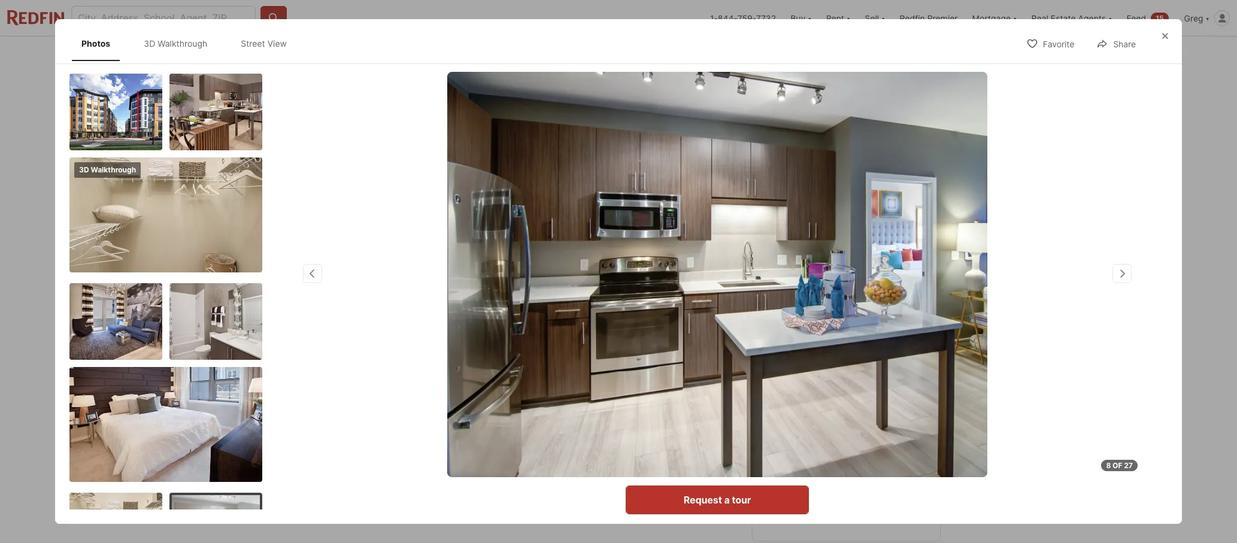 Task type: locate. For each thing, give the bounding box(es) containing it.
1 vertical spatial a
[[835, 473, 840, 485]]

1 horizontal spatial street view
[[442, 315, 489, 325]]

0 vertical spatial tour
[[861, 434, 880, 446]]

1 vertical spatial view
[[468, 315, 489, 325]]

tour
[[861, 434, 880, 446], [732, 494, 751, 506]]

1 vertical spatial request
[[684, 494, 722, 506]]

2 vertical spatial a
[[724, 494, 730, 506]]

pool
[[547, 440, 562, 449]]

0 vertical spatial a
[[853, 434, 859, 446]]

message
[[842, 473, 884, 485]]

3d walkthrough
[[144, 38, 207, 49], [79, 165, 136, 174]]

1 vertical spatial request a tour
[[684, 494, 751, 506]]

26
[[879, 315, 890, 325]]

City, Address, School, Agent, ZIP search field
[[71, 6, 256, 30]]

avalon potomac yard
[[767, 378, 912, 410]]

image image
[[298, 70, 747, 342], [752, 70, 940, 203], [69, 73, 162, 150], [169, 73, 262, 150], [69, 157, 262, 272], [752, 208, 940, 342], [69, 283, 162, 360], [169, 283, 262, 360], [69, 367, 262, 482], [172, 495, 260, 543]]

1-844-759-7732 link
[[710, 13, 776, 23]]

street inside the street view button
[[442, 315, 467, 325]]

3d
[[144, 38, 155, 49], [79, 165, 89, 174]]

1 horizontal spatial request a tour
[[813, 434, 880, 446]]

1- for 844-
[[710, 13, 718, 23]]

request
[[813, 434, 851, 446], [684, 494, 722, 506]]

1- for 2
[[464, 383, 477, 400]]

more right pool
[[579, 440, 596, 449]]

0 horizontal spatial ,
[[471, 360, 474, 372]]

1 vertical spatial request a tour button
[[626, 486, 809, 514]]

swimming pool
[[510, 440, 562, 449]]

1 horizontal spatial 3d walkthrough
[[144, 38, 207, 49]]

baths
[[464, 401, 490, 413]]

a
[[853, 434, 859, 446], [835, 473, 840, 485], [724, 494, 730, 506]]

request a tour for the bottom request a tour button
[[684, 494, 751, 506]]

1 vertical spatial 1-
[[464, 383, 477, 400]]

0 horizontal spatial tour
[[732, 494, 751, 506]]

1 horizontal spatial ,
[[524, 360, 527, 372]]

0 vertical spatial 3d
[[144, 38, 155, 49]]

tour inside dialog
[[732, 494, 751, 506]]

0 horizontal spatial view
[[267, 38, 287, 49]]

1 vertical spatial street view
[[442, 315, 489, 325]]

yard
[[767, 396, 794, 410]]

7732
[[756, 13, 776, 23]]

seaton
[[420, 360, 452, 372]]

street view
[[241, 38, 287, 49], [442, 315, 489, 325]]

0 horizontal spatial street
[[241, 38, 265, 49]]

1 vertical spatial tour
[[732, 494, 751, 506]]

view down submit search icon
[[267, 38, 287, 49]]

request a tour inside dialog
[[684, 494, 751, 506]]

street view up the ave
[[442, 315, 489, 325]]

contact
[[767, 378, 817, 392]]

1 vertical spatial 3d walkthrough
[[79, 165, 136, 174]]

street view tab
[[231, 29, 296, 58]]

more inside button
[[588, 512, 609, 522]]

1 vertical spatial more
[[588, 512, 609, 522]]

22305
[[544, 360, 574, 372]]

tab
[[298, 39, 377, 68], [377, 39, 442, 68], [442, 39, 512, 68], [512, 39, 557, 68], [557, 39, 623, 68], [623, 39, 680, 68]]

street view down submit search icon
[[241, 38, 287, 49]]

request a tour button
[[767, 426, 926, 455], [626, 486, 809, 514]]

844-
[[718, 13, 738, 23]]

sq
[[519, 401, 531, 413]]

1 horizontal spatial a
[[835, 473, 840, 485]]

premier
[[927, 13, 958, 23]]

, left alexandria
[[471, 360, 474, 372]]

1 vertical spatial street
[[442, 315, 467, 325]]

0 vertical spatial street view
[[241, 38, 287, 49]]

swimming
[[510, 440, 545, 449]]

view up 731 seaton ave , alexandria , va 22305
[[468, 315, 489, 325]]

more left 'dates'
[[588, 512, 609, 522]]

patio/balcony
[[447, 440, 493, 449]]

street view inside button
[[442, 315, 489, 325]]

0 horizontal spatial a
[[724, 494, 730, 506]]

view inside button
[[468, 315, 489, 325]]

1 horizontal spatial walkthrough
[[158, 38, 207, 49]]

1-844-759-7732
[[710, 13, 776, 23]]

send a message button
[[767, 464, 926, 493]]

,
[[471, 360, 474, 372], [524, 360, 527, 372]]

1 vertical spatial walkthrough
[[91, 165, 136, 174]]

tab list
[[69, 26, 308, 61], [298, 37, 690, 68]]

1 horizontal spatial street
[[442, 315, 467, 325]]

1 horizontal spatial 3d
[[144, 38, 155, 49]]

a inside button
[[835, 473, 840, 485]]

3d walkthrough tab
[[134, 29, 217, 58]]

1 horizontal spatial tour
[[861, 434, 880, 446]]

1- inside 1-2 baths
[[464, 383, 477, 400]]

0 vertical spatial street
[[241, 38, 265, 49]]

2
[[477, 383, 486, 400]]

request a tour
[[813, 434, 880, 446], [684, 494, 751, 506]]

1- left "759-"
[[710, 13, 718, 23]]

request inside dialog
[[684, 494, 722, 506]]

0 vertical spatial request
[[813, 434, 851, 446]]

1 horizontal spatial request
[[813, 434, 851, 446]]

share
[[1113, 39, 1136, 49]]

photos
[[891, 315, 920, 325]]

0 vertical spatial 1-
[[710, 13, 718, 23]]

request a tour for the topmost request a tour button
[[813, 434, 880, 446]]

tab list containing photos
[[69, 26, 308, 61]]

1 horizontal spatial 1-
[[710, 13, 718, 23]]

of
[[1113, 461, 1123, 470]]

more dates button
[[582, 510, 639, 524]]

1- up baths
[[464, 383, 477, 400]]

0 horizontal spatial request a tour
[[684, 494, 751, 506]]

0 horizontal spatial request
[[684, 494, 722, 506]]

0 vertical spatial request a tour
[[813, 434, 880, 446]]

walkthrough
[[158, 38, 207, 49], [91, 165, 136, 174]]

0 vertical spatial walkthrough
[[158, 38, 207, 49]]

1 vertical spatial 3d
[[79, 165, 89, 174]]

more dates
[[588, 512, 633, 522]]

1 horizontal spatial view
[[468, 315, 489, 325]]

0 vertical spatial more
[[579, 440, 596, 449]]

1 , from the left
[[471, 360, 474, 372]]

1-
[[710, 13, 718, 23], [464, 383, 477, 400]]

5 tab from the left
[[557, 39, 623, 68]]

8 of 27
[[1106, 461, 1133, 470]]

a inside dialog
[[724, 494, 730, 506]]

more
[[579, 440, 596, 449], [588, 512, 609, 522]]

2 horizontal spatial a
[[853, 434, 859, 446]]

6 tab from the left
[[623, 39, 680, 68]]

street
[[241, 38, 265, 49], [442, 315, 467, 325]]

0 horizontal spatial 1-
[[464, 383, 477, 400]]

, left va
[[524, 360, 527, 372]]

26 photos button
[[852, 308, 930, 332]]

0 vertical spatial view
[[267, 38, 287, 49]]

0 horizontal spatial street view
[[241, 38, 287, 49]]

0 horizontal spatial 3d
[[79, 165, 89, 174]]

15
[[1156, 13, 1164, 22]]

view
[[267, 38, 287, 49], [468, 315, 489, 325]]

26 photos
[[879, 315, 920, 325]]

1-2 baths
[[464, 383, 490, 413]]

photos tab
[[72, 29, 120, 58]]

0 vertical spatial 3d walkthrough
[[144, 38, 207, 49]]

4 tab from the left
[[512, 39, 557, 68]]



Task type: describe. For each thing, give the bounding box(es) containing it.
feed
[[1127, 13, 1146, 23]]

731 seaton ave , alexandria , va 22305
[[402, 360, 574, 372]]

request a tour dialog
[[55, 19, 1182, 543]]

more for more
[[579, 440, 596, 449]]

3d walkthrough inside tab
[[144, 38, 207, 49]]

map entry image
[[673, 357, 733, 417]]

alexandria
[[476, 360, 524, 372]]

submit search image
[[268, 12, 280, 24]]

0 horizontal spatial walkthrough
[[91, 165, 136, 174]]

759-
[[738, 13, 756, 23]]

731
[[402, 360, 417, 372]]

2 , from the left
[[524, 360, 527, 372]]

walkthrough inside tab
[[158, 38, 207, 49]]

more for more dates
[[588, 512, 609, 522]]

va
[[529, 360, 542, 372]]

8
[[1106, 461, 1111, 470]]

potomac
[[860, 378, 912, 392]]

street view button
[[415, 308, 499, 332]]

redfin premier
[[900, 13, 958, 23]]

favorite button
[[1016, 31, 1085, 56]]

redfin premier button
[[893, 0, 965, 36]]

2 tab from the left
[[377, 39, 442, 68]]

street inside street view tab
[[241, 38, 265, 49]]

731 seaton ave image
[[447, 72, 988, 477]]

0 horizontal spatial 3d walkthrough
[[79, 165, 136, 174]]

540-
[[519, 383, 553, 400]]

avalon
[[817, 378, 857, 392]]

dates
[[610, 512, 633, 522]]

send
[[809, 473, 832, 485]]

ft
[[534, 401, 543, 413]]

1,255
[[553, 383, 590, 400]]

540-1,255 sq ft
[[519, 383, 590, 413]]

photos
[[81, 38, 110, 49]]

27
[[1124, 461, 1133, 470]]

street view inside tab
[[241, 38, 287, 49]]

send a message
[[809, 473, 884, 485]]

3d inside tab
[[144, 38, 155, 49]]

tab list inside 'request a tour' dialog
[[69, 26, 308, 61]]

favorite
[[1043, 39, 1075, 49]]

view inside tab
[[267, 38, 287, 49]]

redfin
[[900, 13, 925, 23]]

3 tab from the left
[[442, 39, 512, 68]]

ave
[[455, 360, 471, 372]]

share button
[[1086, 31, 1146, 56]]

1 tab from the left
[[298, 39, 377, 68]]

0 vertical spatial request a tour button
[[767, 426, 926, 455]]



Task type: vqa. For each thing, say whether or not it's contained in the screenshot.
tour to the top
yes



